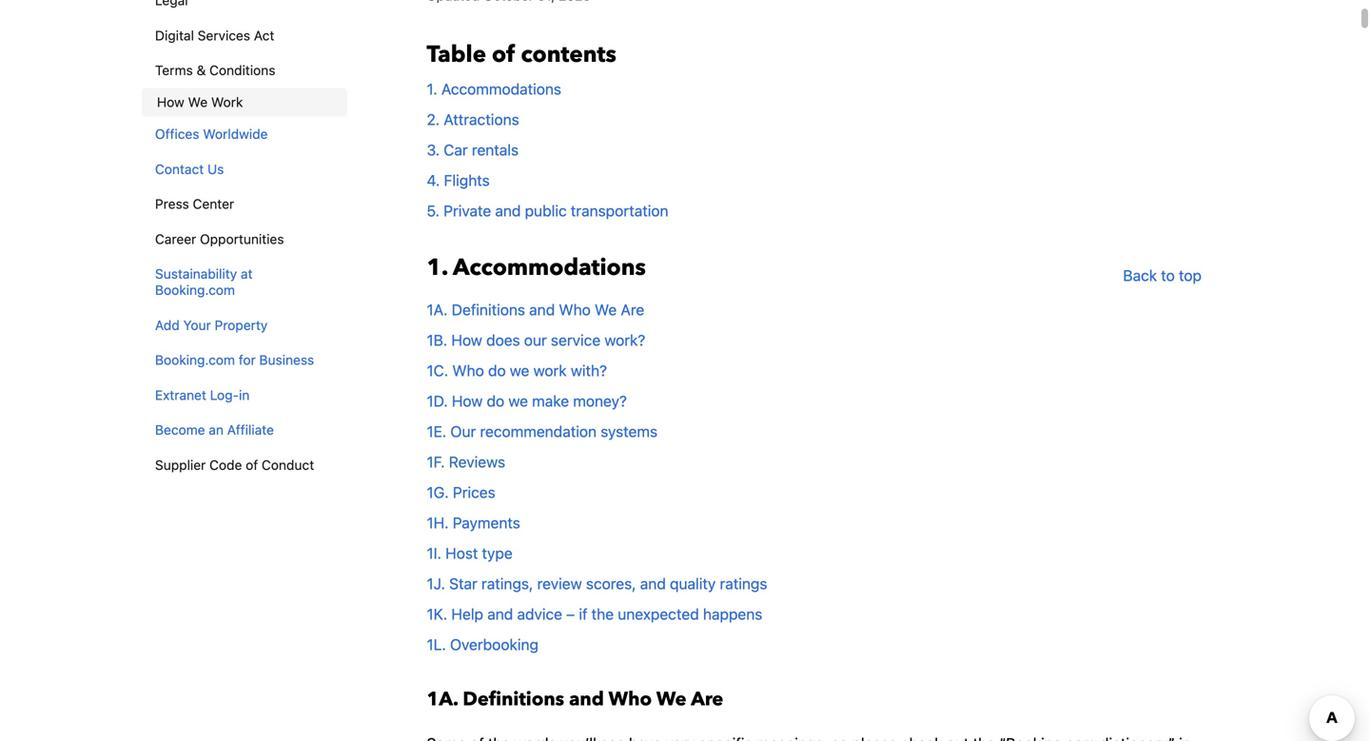 Task type: vqa. For each thing, say whether or not it's contained in the screenshot.
West to the bottom
no



Task type: describe. For each thing, give the bounding box(es) containing it.
sustainability
[[155, 266, 237, 282]]

become an affiliate
[[155, 422, 274, 438]]

supplier code of conduct
[[155, 457, 314, 473]]

and up unexpected
[[640, 575, 666, 593]]

flights
[[444, 171, 490, 189]]

digital services act
[[155, 27, 274, 43]]

1b.
[[427, 331, 447, 349]]

1a. definitions and who we are link
[[427, 301, 644, 319]]

1i.
[[427, 544, 442, 562]]

career opportunities
[[155, 231, 284, 247]]

work
[[211, 94, 243, 110]]

how inside navigation
[[157, 94, 184, 110]]

private
[[444, 202, 491, 220]]

table of contents
[[427, 39, 616, 70]]

log-
[[210, 387, 239, 403]]

2.
[[427, 110, 440, 128]]

public
[[525, 202, 567, 220]]

if
[[579, 605, 588, 623]]

1. accommodations link
[[427, 80, 561, 98]]

type
[[482, 544, 513, 562]]

car
[[444, 141, 468, 159]]

center
[[193, 196, 234, 212]]

we inside how we work link
[[188, 94, 208, 110]]

0 vertical spatial definitions
[[452, 301, 525, 319]]

1 1a. definitions and who we are from the top
[[427, 301, 644, 319]]

terms & conditions
[[155, 63, 275, 78]]

money?
[[573, 392, 627, 410]]

and for '1k. help and advice – if the unexpected happens' link
[[487, 605, 513, 623]]

1d. how do we make money? link
[[427, 392, 627, 410]]

booking.com for business
[[155, 352, 314, 368]]

1b. how does our service work? link
[[427, 331, 645, 349]]

1e. our recommendation systems
[[427, 422, 658, 440]]

does
[[486, 331, 520, 349]]

press
[[155, 196, 189, 212]]

systems
[[601, 422, 658, 440]]

1c. who do we work with?
[[427, 361, 607, 379]]

service
[[551, 331, 601, 349]]

3.
[[427, 141, 440, 159]]

2 vertical spatial we
[[657, 686, 687, 713]]

sustainability at booking.com
[[155, 266, 253, 298]]

contents
[[521, 39, 616, 70]]

us
[[208, 161, 224, 177]]

rentals
[[472, 141, 519, 159]]

2. attractions link
[[427, 110, 519, 128]]

1i. host type link
[[427, 544, 513, 562]]

2. attractions
[[427, 110, 519, 128]]

1k. help and advice – if the unexpected happens
[[427, 605, 763, 623]]

extranet log-in
[[155, 387, 250, 403]]

2 1a. definitions and who we are from the top
[[427, 686, 724, 713]]

5.
[[427, 202, 440, 220]]

booking.com for business link
[[142, 343, 343, 378]]

1f. reviews
[[427, 453, 505, 471]]

property
[[215, 317, 268, 333]]

work?
[[605, 331, 645, 349]]

1 vertical spatial definitions
[[463, 686, 564, 713]]

1c. who do we work with? link
[[427, 361, 607, 379]]

navigation containing digital services act
[[142, 0, 347, 483]]

extranet log-in link
[[142, 378, 343, 413]]

affiliate
[[227, 422, 274, 438]]

contact us
[[155, 161, 224, 177]]

do for who
[[488, 361, 506, 379]]

act
[[254, 27, 274, 43]]

1f.
[[427, 453, 445, 471]]

services
[[198, 27, 250, 43]]

2 booking.com from the top
[[155, 352, 235, 368]]

1d. how do we make money?
[[427, 392, 627, 410]]

for
[[239, 352, 256, 368]]

1 1. from the top
[[427, 80, 437, 98]]

reviews
[[449, 453, 505, 471]]

1f. reviews link
[[427, 453, 505, 471]]

2 horizontal spatial who
[[609, 686, 652, 713]]

our
[[524, 331, 547, 349]]

of inside navigation
[[246, 457, 258, 473]]

1e.
[[427, 422, 447, 440]]

2 1. from the top
[[427, 252, 448, 283]]

add
[[155, 317, 180, 333]]

1h.
[[427, 514, 449, 532]]

&
[[197, 63, 206, 78]]

we for work
[[510, 361, 529, 379]]

1j. star ratings, review scores, and quality ratings
[[427, 575, 767, 593]]

make
[[532, 392, 569, 410]]

the
[[592, 605, 614, 623]]

1e. our recommendation systems link
[[427, 422, 658, 440]]

conditions
[[209, 63, 275, 78]]

overbooking
[[450, 635, 539, 654]]

4. flights link
[[427, 171, 490, 189]]



Task type: locate. For each thing, give the bounding box(es) containing it.
1 vertical spatial 1a.
[[427, 686, 458, 713]]

1g. prices
[[427, 483, 495, 501]]

5. private and public transportation link
[[427, 202, 669, 220]]

back to top
[[1123, 266, 1202, 284]]

–
[[566, 605, 575, 623]]

0 vertical spatial do
[[488, 361, 506, 379]]

1 vertical spatial who
[[452, 361, 484, 379]]

booking.com down your
[[155, 352, 235, 368]]

worldwide
[[203, 126, 268, 142]]

press center
[[155, 196, 234, 212]]

1b. how does our service work?
[[427, 331, 645, 349]]

and for 5. private and public transportation link
[[495, 202, 521, 220]]

we down '1c. who do we work with?'
[[508, 392, 528, 410]]

business
[[259, 352, 314, 368]]

at
[[241, 266, 253, 282]]

2 1a. from the top
[[427, 686, 458, 713]]

an
[[209, 422, 224, 438]]

1 vertical spatial we
[[595, 301, 617, 319]]

transportation
[[571, 202, 669, 220]]

1 vertical spatial do
[[487, 392, 504, 410]]

who
[[559, 301, 591, 319], [452, 361, 484, 379], [609, 686, 652, 713]]

back
[[1123, 266, 1157, 284]]

accommodations up attractions
[[441, 80, 561, 98]]

terms
[[155, 63, 193, 78]]

are up work?
[[621, 301, 644, 319]]

1l.
[[427, 635, 446, 654]]

we left the "work"
[[510, 361, 529, 379]]

1h. payments
[[427, 514, 520, 532]]

1. down 5.
[[427, 252, 448, 283]]

how for 1b.
[[451, 331, 482, 349]]

who right 1c.
[[452, 361, 484, 379]]

how we work link
[[142, 88, 347, 117]]

1a. definitions and who we are down –
[[427, 686, 724, 713]]

and down the if
[[569, 686, 604, 713]]

4. flights
[[427, 171, 490, 189]]

do down '1c. who do we work with?'
[[487, 392, 504, 410]]

1. accommodations up attractions
[[427, 80, 561, 98]]

0 vertical spatial we
[[510, 361, 529, 379]]

booking.com inside sustainability at booking.com
[[155, 282, 235, 298]]

0 vertical spatial are
[[621, 301, 644, 319]]

and up the overbooking
[[487, 605, 513, 623]]

definitions
[[452, 301, 525, 319], [463, 686, 564, 713]]

our
[[451, 422, 476, 440]]

0 horizontal spatial of
[[246, 457, 258, 473]]

and for 1a. definitions and who we are link
[[529, 301, 555, 319]]

definitions down the overbooking
[[463, 686, 564, 713]]

who up service
[[559, 301, 591, 319]]

1 vertical spatial of
[[246, 457, 258, 473]]

1 vertical spatial 1.
[[427, 252, 448, 283]]

do down does
[[488, 361, 506, 379]]

1 horizontal spatial we
[[595, 301, 617, 319]]

in
[[239, 387, 250, 403]]

star
[[449, 575, 478, 593]]

we for make
[[508, 392, 528, 410]]

1 1. accommodations from the top
[[427, 80, 561, 98]]

1 horizontal spatial of
[[492, 39, 515, 70]]

conduct
[[262, 457, 314, 473]]

how
[[157, 94, 184, 110], [451, 331, 482, 349], [452, 392, 483, 410]]

1a.
[[427, 301, 448, 319], [427, 686, 458, 713]]

become an affiliate link
[[142, 413, 343, 448]]

who down the
[[609, 686, 652, 713]]

and
[[495, 202, 521, 220], [529, 301, 555, 319], [640, 575, 666, 593], [487, 605, 513, 623], [569, 686, 604, 713]]

digital
[[155, 27, 194, 43]]

digital services act link
[[142, 18, 343, 53]]

2 horizontal spatial we
[[657, 686, 687, 713]]

1 1a. from the top
[[427, 301, 448, 319]]

1j. star ratings, review scores, and quality ratings link
[[427, 575, 767, 593]]

0 horizontal spatial are
[[621, 301, 644, 319]]

offices
[[155, 126, 199, 142]]

do for how
[[487, 392, 504, 410]]

offices worldwide
[[155, 126, 268, 142]]

contact
[[155, 161, 204, 177]]

1 vertical spatial accommodations
[[453, 252, 646, 283]]

1a. definitions and who we are up our
[[427, 301, 644, 319]]

definitions up does
[[452, 301, 525, 319]]

1i. host type
[[427, 544, 513, 562]]

press center link
[[142, 187, 343, 222]]

1 booking.com from the top
[[155, 282, 235, 298]]

how down terms on the left top
[[157, 94, 184, 110]]

contact us link
[[142, 152, 343, 187]]

sustainability at booking.com link
[[142, 257, 343, 308]]

0 vertical spatial how
[[157, 94, 184, 110]]

1l. overbooking
[[427, 635, 539, 654]]

host
[[446, 544, 478, 562]]

how right '1b.'
[[451, 331, 482, 349]]

1a. down 1l.
[[427, 686, 458, 713]]

1k. help and advice – if the unexpected happens link
[[427, 605, 763, 623]]

1 vertical spatial 1a. definitions and who we are
[[427, 686, 724, 713]]

how for 1d.
[[452, 392, 483, 410]]

navigation
[[142, 0, 347, 483]]

of up 1. accommodations link
[[492, 39, 515, 70]]

happens
[[703, 605, 763, 623]]

0 vertical spatial who
[[559, 301, 591, 319]]

how right 1d.
[[452, 392, 483, 410]]

1a. up '1b.'
[[427, 301, 448, 319]]

supplier
[[155, 457, 206, 473]]

0 vertical spatial 1a.
[[427, 301, 448, 319]]

1 vertical spatial are
[[691, 686, 724, 713]]

0 vertical spatial 1a. definitions and who we are
[[427, 301, 644, 319]]

1d.
[[427, 392, 448, 410]]

of right code
[[246, 457, 258, 473]]

advice
[[517, 605, 562, 623]]

we left work
[[188, 94, 208, 110]]

accommodations up 1a. definitions and who we are link
[[453, 252, 646, 283]]

1 vertical spatial we
[[508, 392, 528, 410]]

1 horizontal spatial who
[[559, 301, 591, 319]]

2 vertical spatial who
[[609, 686, 652, 713]]

and up the 1b. how does our service work?
[[529, 301, 555, 319]]

supplier code of conduct link
[[142, 448, 343, 483]]

2 1. accommodations from the top
[[427, 252, 646, 283]]

are down happens
[[691, 686, 724, 713]]

3. car rentals
[[427, 141, 519, 159]]

0 vertical spatial we
[[188, 94, 208, 110]]

unexpected
[[618, 605, 699, 623]]

0 vertical spatial 1.
[[427, 80, 437, 98]]

0 horizontal spatial we
[[188, 94, 208, 110]]

ratings
[[720, 575, 767, 593]]

5. private and public transportation
[[427, 202, 669, 220]]

your
[[183, 317, 211, 333]]

how we work
[[157, 94, 243, 110]]

0 vertical spatial 1. accommodations
[[427, 80, 561, 98]]

top
[[1179, 266, 1202, 284]]

booking.com down "sustainability"
[[155, 282, 235, 298]]

work
[[533, 361, 567, 379]]

1l. overbooking link
[[427, 635, 539, 654]]

1 vertical spatial 1. accommodations
[[427, 252, 646, 283]]

we
[[510, 361, 529, 379], [508, 392, 528, 410]]

we up work?
[[595, 301, 617, 319]]

1 horizontal spatial are
[[691, 686, 724, 713]]

and left the public on the top of page
[[495, 202, 521, 220]]

1 vertical spatial booking.com
[[155, 352, 235, 368]]

scores,
[[586, 575, 636, 593]]

1 vertical spatial how
[[451, 331, 482, 349]]

0 vertical spatial accommodations
[[441, 80, 561, 98]]

4.
[[427, 171, 440, 189]]

quality
[[670, 575, 716, 593]]

add your property link
[[142, 308, 343, 343]]

1. accommodations up 1a. definitions and who we are link
[[427, 252, 646, 283]]

add your property
[[155, 317, 268, 333]]

code
[[209, 457, 242, 473]]

we down unexpected
[[657, 686, 687, 713]]

0 vertical spatial of
[[492, 39, 515, 70]]

career opportunities link
[[142, 222, 343, 257]]

2 vertical spatial how
[[452, 392, 483, 410]]

0 horizontal spatial who
[[452, 361, 484, 379]]

1c.
[[427, 361, 448, 379]]

to
[[1161, 266, 1175, 284]]

attractions
[[444, 110, 519, 128]]

0 vertical spatial booking.com
[[155, 282, 235, 298]]

payments
[[453, 514, 520, 532]]

1. up 2.
[[427, 80, 437, 98]]



